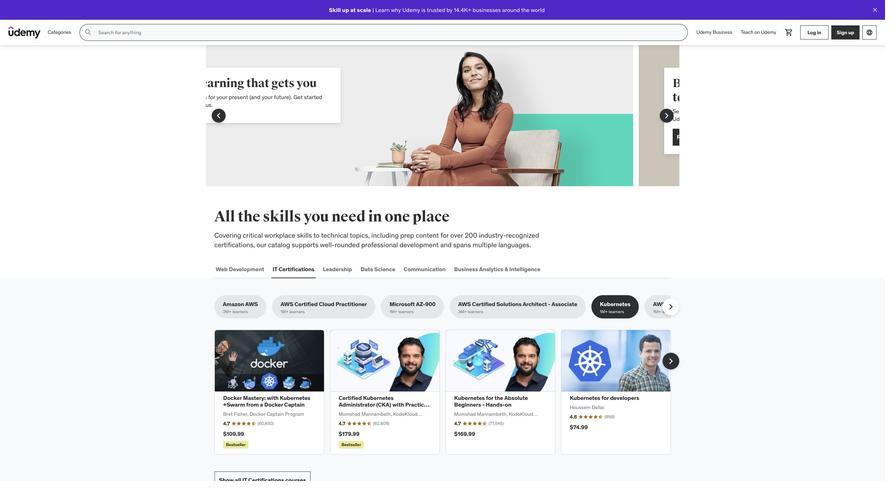 Task type: vqa. For each thing, say whether or not it's contained in the screenshot.
up corresponding to Sign
yes



Task type: locate. For each thing, give the bounding box(es) containing it.
tests
[[339, 409, 352, 416]]

learners inside aws certified solutions architect - associate 3m+ learners
[[468, 310, 483, 315]]

you inside learning that gets you skills for your present (and your future). get started with us.
[[254, 76, 274, 91]]

udemy image
[[8, 26, 41, 39]]

- inside kubernetes for the absolute beginners - hands-on
[[482, 402, 485, 409]]

udemy inside build ready-for-anything teams see why leading organizations choose to learn with udemy business.
[[630, 116, 648, 123]]

trusted
[[427, 6, 445, 13]]

your
[[174, 94, 185, 101], [219, 94, 230, 101]]

- right architect
[[548, 301, 550, 308]]

1 horizontal spatial business
[[713, 29, 732, 35]]

2 1m+ from the left
[[389, 310, 397, 315]]

- left hands-
[[482, 402, 485, 409]]

the left world
[[521, 6, 529, 13]]

next image
[[661, 110, 672, 122], [665, 302, 676, 313], [665, 356, 676, 367]]

docker left from
[[223, 395, 242, 402]]

1 vertical spatial up
[[848, 29, 854, 36]]

business.
[[649, 116, 674, 123]]

with right '(cka)'
[[392, 402, 404, 409]]

certified left the solutions
[[472, 301, 495, 308]]

certified left the developer
[[667, 301, 690, 308]]

1 3m+ from the left
[[223, 310, 231, 315]]

0 vertical spatial business
[[713, 29, 732, 35]]

0 vertical spatial why
[[391, 6, 401, 13]]

why
[[391, 6, 401, 13], [641, 108, 651, 115]]

for inside kubernetes for the absolute beginners - hands-on
[[486, 395, 493, 402]]

5 learners from the left
[[609, 310, 624, 315]]

1 learners from the left
[[232, 310, 248, 315]]

1 horizontal spatial why
[[641, 108, 651, 115]]

your down learning
[[174, 94, 185, 101]]

aws inside aws certified solutions architect - associate 3m+ learners
[[458, 301, 471, 308]]

docker left the captain at the bottom of page
[[264, 402, 283, 409]]

0 vertical spatial up
[[342, 6, 349, 13]]

organizations
[[673, 108, 706, 115]]

1 vertical spatial the
[[238, 208, 260, 226]]

amazon
[[223, 301, 244, 308]]

1 vertical spatial carousel element
[[214, 330, 679, 455]]

request a demo
[[634, 134, 677, 141]]

1 horizontal spatial to
[[727, 108, 733, 115]]

0 vertical spatial carousel element
[[117, 45, 885, 187]]

carousel element
[[117, 45, 885, 187], [214, 330, 679, 455]]

aws inside aws certified developer - associate 1m+ learners
[[653, 301, 666, 308]]

certified inside aws certified solutions architect - associate 3m+ learners
[[472, 301, 495, 308]]

1 horizontal spatial associate
[[723, 301, 748, 308]]

- inside aws certified developer - associate 1m+ learners
[[719, 301, 721, 308]]

3 aws from the left
[[458, 301, 471, 308]]

0 horizontal spatial on
[[505, 402, 511, 409]]

2 horizontal spatial -
[[719, 301, 721, 308]]

leadership
[[323, 266, 352, 273]]

teach on udemy
[[741, 29, 776, 35]]

1 vertical spatial business
[[454, 266, 478, 273]]

with inside docker mastery: with kubernetes +swarm from a docker captain
[[267, 395, 279, 402]]

world
[[531, 6, 545, 13]]

science
[[374, 266, 395, 273]]

a inside docker mastery: with kubernetes +swarm from a docker captain
[[260, 402, 263, 409]]

intelligence
[[509, 266, 540, 273]]

spans
[[453, 241, 471, 249]]

scale
[[357, 6, 371, 13]]

present
[[186, 94, 206, 101]]

kubernetes 1m+ learners
[[600, 301, 630, 315]]

for up 'us.'
[[166, 94, 173, 101]]

business left teach
[[713, 29, 732, 35]]

need
[[332, 208, 366, 226]]

1 vertical spatial in
[[368, 208, 382, 226]]

sign up
[[837, 29, 854, 36]]

workplace
[[264, 231, 295, 240]]

1 associate from the left
[[551, 301, 577, 308]]

skills up supports
[[297, 231, 312, 240]]

1 your from the left
[[174, 94, 185, 101]]

200
[[465, 231, 477, 240]]

certified for developer
[[667, 301, 690, 308]]

you
[[254, 76, 274, 91], [304, 208, 329, 226]]

for right beginners in the bottom of the page
[[486, 395, 493, 402]]

udemy
[[402, 6, 420, 13], [696, 29, 712, 35], [761, 29, 776, 35], [630, 116, 648, 123]]

request a demo link
[[630, 129, 681, 146]]

demo
[[662, 134, 677, 141]]

certified left cloud
[[294, 301, 318, 308]]

1 horizontal spatial -
[[548, 301, 550, 308]]

to inside build ready-for-anything teams see why leading organizations choose to learn with udemy business.
[[727, 108, 733, 115]]

0 horizontal spatial a
[[260, 402, 263, 409]]

1 vertical spatial on
[[505, 402, 511, 409]]

aws for aws certified cloud practitioner
[[281, 301, 293, 308]]

0 horizontal spatial your
[[174, 94, 185, 101]]

you up "started"
[[254, 76, 274, 91]]

0 vertical spatial the
[[521, 6, 529, 13]]

1 horizontal spatial you
[[304, 208, 329, 226]]

0 horizontal spatial associate
[[551, 301, 577, 308]]

2 associate from the left
[[723, 301, 748, 308]]

shopping cart with 0 items image
[[785, 28, 793, 37]]

up left at
[[342, 6, 349, 13]]

in up including
[[368, 208, 382, 226]]

1 horizontal spatial the
[[495, 395, 503, 402]]

why right learn
[[391, 6, 401, 13]]

aws inside aws certified cloud practitioner 1m+ learners
[[281, 301, 293, 308]]

businesses
[[473, 6, 501, 13]]

up for sign
[[848, 29, 854, 36]]

over
[[450, 231, 463, 240]]

0 horizontal spatial why
[[391, 6, 401, 13]]

around
[[502, 6, 520, 13]]

to up supports
[[313, 231, 320, 240]]

kubernetes for the absolute beginners - hands-on
[[454, 395, 528, 409]]

why for |
[[391, 6, 401, 13]]

choose
[[708, 108, 726, 115]]

business analytics & intelligence
[[454, 266, 540, 273]]

0 vertical spatial you
[[254, 76, 274, 91]]

cloud
[[319, 301, 334, 308]]

and
[[440, 241, 452, 249]]

with right mastery:
[[267, 395, 279, 402]]

learners
[[232, 310, 248, 315], [289, 310, 305, 315], [398, 310, 414, 315], [468, 310, 483, 315], [609, 310, 624, 315], [662, 310, 677, 315]]

up right the 'sign'
[[848, 29, 854, 36]]

certified up tests at left bottom
[[339, 395, 362, 402]]

0 vertical spatial a
[[657, 134, 661, 141]]

certified
[[294, 301, 318, 308], [472, 301, 495, 308], [667, 301, 690, 308], [339, 395, 362, 402]]

certified inside aws certified developer - associate 1m+ learners
[[667, 301, 690, 308]]

development
[[400, 241, 439, 249]]

to left learn
[[727, 108, 733, 115]]

1 horizontal spatial docker
[[264, 402, 283, 409]]

kubernetes inside topic filters 'element'
[[600, 301, 630, 308]]

learners inside amazon aws 3m+ learners
[[232, 310, 248, 315]]

for
[[166, 94, 173, 101], [440, 231, 449, 240], [486, 395, 493, 402], [601, 395, 609, 402]]

kubernetes for kubernetes for developers
[[570, 395, 600, 402]]

beginners
[[454, 402, 481, 409]]

1m+
[[281, 310, 288, 315], [389, 310, 397, 315], [600, 310, 608, 315], [653, 310, 661, 315]]

2 3m+ from the left
[[458, 310, 467, 315]]

certified inside aws certified cloud practitioner 1m+ learners
[[294, 301, 318, 308]]

business down spans
[[454, 266, 478, 273]]

for up the and
[[440, 231, 449, 240]]

0 horizontal spatial business
[[454, 266, 478, 273]]

a right from
[[260, 402, 263, 409]]

3 1m+ from the left
[[600, 310, 608, 315]]

get
[[251, 94, 260, 101]]

your right "(and"
[[219, 94, 230, 101]]

az-
[[416, 301, 425, 308]]

covering
[[214, 231, 241, 240]]

0 horizontal spatial you
[[254, 76, 274, 91]]

Search for anything text field
[[97, 26, 679, 39]]

1 horizontal spatial on
[[754, 29, 760, 35]]

administrator
[[339, 402, 375, 409]]

you for gets
[[254, 76, 274, 91]]

associate right architect
[[551, 301, 577, 308]]

topics,
[[350, 231, 370, 240]]

the
[[521, 6, 529, 13], [238, 208, 260, 226], [495, 395, 503, 402]]

log
[[807, 29, 816, 36]]

why right see
[[641, 108, 651, 115]]

with right learn
[[748, 108, 759, 115]]

sign
[[837, 29, 847, 36]]

2 learners from the left
[[289, 310, 305, 315]]

1 vertical spatial next image
[[665, 302, 676, 313]]

the inside kubernetes for the absolute beginners - hands-on
[[495, 395, 503, 402]]

the left absolute
[[495, 395, 503, 402]]

our
[[257, 241, 266, 249]]

skills up 'workplace'
[[263, 208, 301, 226]]

1 horizontal spatial your
[[219, 94, 230, 101]]

1 horizontal spatial 3m+
[[458, 310, 467, 315]]

up for skill
[[342, 6, 349, 13]]

a
[[657, 134, 661, 141], [260, 402, 263, 409]]

1 vertical spatial why
[[641, 108, 651, 115]]

- right the developer
[[719, 301, 721, 308]]

the up critical
[[238, 208, 260, 226]]

3m+ inside aws certified solutions architect - associate 3m+ learners
[[458, 310, 467, 315]]

kubernetes inside kubernetes for the absolute beginners - hands-on
[[454, 395, 485, 402]]

(cka)
[[376, 402, 391, 409]]

1 vertical spatial you
[[304, 208, 329, 226]]

skills
[[151, 94, 164, 101]]

leading
[[653, 108, 671, 115]]

aws
[[245, 301, 258, 308], [281, 301, 293, 308], [458, 301, 471, 308], [653, 301, 666, 308]]

2 aws from the left
[[281, 301, 293, 308]]

1m+ inside aws certified cloud practitioner 1m+ learners
[[281, 310, 288, 315]]

&
[[504, 266, 508, 273]]

udemy business
[[696, 29, 732, 35]]

6 learners from the left
[[662, 310, 677, 315]]

certified for solutions
[[472, 301, 495, 308]]

kubernetes for developers link
[[570, 395, 639, 402]]

1 vertical spatial to
[[313, 231, 320, 240]]

0 horizontal spatial 3m+
[[223, 310, 231, 315]]

learners inside aws certified developer - associate 1m+ learners
[[662, 310, 677, 315]]

1 vertical spatial a
[[260, 402, 263, 409]]

0 vertical spatial in
[[817, 29, 821, 36]]

3 learners from the left
[[398, 310, 414, 315]]

carousel element containing docker mastery: with kubernetes +swarm from a docker captain
[[214, 330, 679, 455]]

on inside kubernetes for the absolute beginners - hands-on
[[505, 402, 511, 409]]

associate right the developer
[[723, 301, 748, 308]]

data science button
[[359, 261, 397, 278]]

docker mastery: with kubernetes +swarm from a docker captain link
[[223, 395, 310, 409]]

0 vertical spatial skills
[[263, 208, 301, 226]]

certifications
[[279, 266, 314, 273]]

1 vertical spatial skills
[[297, 231, 312, 240]]

in right log
[[817, 29, 821, 36]]

aws inside amazon aws 3m+ learners
[[245, 301, 258, 308]]

0 horizontal spatial -
[[482, 402, 485, 409]]

why inside build ready-for-anything teams see why leading organizations choose to learn with udemy business.
[[641, 108, 651, 115]]

it
[[273, 266, 277, 273]]

1 horizontal spatial up
[[848, 29, 854, 36]]

-
[[548, 301, 550, 308], [719, 301, 721, 308], [482, 402, 485, 409]]

0 vertical spatial to
[[727, 108, 733, 115]]

log in link
[[800, 25, 828, 40]]

learners inside 'kubernetes 1m+ learners'
[[609, 310, 624, 315]]

4 aws from the left
[[653, 301, 666, 308]]

2 vertical spatial the
[[495, 395, 503, 402]]

1 1m+ from the left
[[281, 310, 288, 315]]

it certifications
[[273, 266, 314, 273]]

from
[[246, 402, 259, 409]]

a left demo on the top right
[[657, 134, 661, 141]]

1m+ inside aws certified developer - associate 1m+ learners
[[653, 310, 661, 315]]

4 1m+ from the left
[[653, 310, 661, 315]]

data science
[[361, 266, 395, 273]]

4 learners from the left
[[468, 310, 483, 315]]

1 aws from the left
[[245, 301, 258, 308]]

gets
[[229, 76, 252, 91]]

with down skills
[[151, 102, 162, 109]]

0 horizontal spatial up
[[342, 6, 349, 13]]

0 horizontal spatial to
[[313, 231, 320, 240]]

kubernetes for kubernetes for the absolute beginners - hands-on
[[454, 395, 485, 402]]

2 horizontal spatial the
[[521, 6, 529, 13]]

including
[[371, 231, 399, 240]]

certified inside certified kubernetes administrator (cka) with practice tests
[[339, 395, 362, 402]]

you up technical
[[304, 208, 329, 226]]



Task type: describe. For each thing, give the bounding box(es) containing it.
practitioner
[[336, 301, 367, 308]]

certified for cloud
[[294, 301, 318, 308]]

architect
[[523, 301, 547, 308]]

developer
[[691, 301, 718, 308]]

topic filters element
[[214, 296, 757, 319]]

with inside build ready-for-anything teams see why leading organizations choose to learn with udemy business.
[[748, 108, 759, 115]]

0 horizontal spatial the
[[238, 208, 260, 226]]

why for teams
[[641, 108, 651, 115]]

communication button
[[402, 261, 447, 278]]

skill up at scale | learn why udemy is trusted by 14.4k+ businesses around the world
[[329, 6, 545, 13]]

future).
[[232, 94, 250, 101]]

certified kubernetes administrator (cka) with practice tests
[[339, 395, 427, 416]]

0 vertical spatial on
[[754, 29, 760, 35]]

learning
[[151, 76, 202, 91]]

- inside aws certified solutions architect - associate 3m+ learners
[[548, 301, 550, 308]]

skills inside covering critical workplace skills to technical topics, including prep content for over 200 industry-recognized certifications, our catalog supports well-rounded professional development and spans multiple languages.
[[297, 231, 312, 240]]

+swarm
[[223, 402, 245, 409]]

for inside learning that gets you skills for your present (and your future). get started with us.
[[166, 94, 173, 101]]

aws certified cloud practitioner 1m+ learners
[[281, 301, 367, 315]]

kubernetes for the absolute beginners - hands-on link
[[454, 395, 528, 409]]

build
[[630, 76, 660, 91]]

2 vertical spatial next image
[[665, 356, 676, 367]]

teach on udemy link
[[736, 24, 780, 41]]

professional
[[361, 241, 398, 249]]

microsoft
[[389, 301, 415, 308]]

you for skills
[[304, 208, 329, 226]]

data
[[361, 266, 373, 273]]

catalog
[[268, 241, 290, 249]]

request
[[634, 134, 656, 141]]

14.4k+
[[454, 6, 471, 13]]

submit search image
[[84, 28, 93, 37]]

communication
[[404, 266, 446, 273]]

for inside covering critical workplace skills to technical topics, including prep content for over 200 industry-recognized certifications, our catalog supports well-rounded professional development and spans multiple languages.
[[440, 231, 449, 240]]

teach
[[741, 29, 753, 35]]

previous image
[[213, 110, 224, 122]]

udemy business link
[[692, 24, 736, 41]]

1m+ inside microsoft az-900 1m+ learners
[[389, 310, 397, 315]]

anything
[[718, 76, 767, 91]]

kubernetes for kubernetes 1m+ learners
[[600, 301, 630, 308]]

that
[[204, 76, 227, 91]]

next image inside topic filters 'element'
[[665, 302, 676, 313]]

web development
[[216, 266, 264, 273]]

udemy inside udemy business link
[[696, 29, 712, 35]]

with inside learning that gets you skills for your present (and your future). get started with us.
[[151, 102, 162, 109]]

2 your from the left
[[219, 94, 230, 101]]

learn
[[734, 108, 747, 115]]

learn
[[375, 6, 390, 13]]

associate inside aws certified developer - associate 1m+ learners
[[723, 301, 748, 308]]

kubernetes inside docker mastery: with kubernetes +swarm from a docker captain
[[280, 395, 310, 402]]

hands-
[[486, 402, 505, 409]]

one
[[385, 208, 410, 226]]

amazon aws 3m+ learners
[[223, 301, 258, 315]]

certified kubernetes administrator (cka) with practice tests link
[[339, 395, 430, 416]]

critical
[[243, 231, 263, 240]]

place
[[413, 208, 449, 226]]

aws for aws certified solutions architect - associate
[[458, 301, 471, 308]]

to inside covering critical workplace skills to technical topics, including prep content for over 200 industry-recognized certifications, our catalog supports well-rounded professional development and spans multiple languages.
[[313, 231, 320, 240]]

udemy inside teach on udemy link
[[761, 29, 776, 35]]

skill
[[329, 6, 341, 13]]

all the skills you need in one place
[[214, 208, 449, 226]]

web development button
[[214, 261, 266, 278]]

associate inside aws certified solutions architect - associate 3m+ learners
[[551, 301, 577, 308]]

captain
[[284, 402, 305, 409]]

build ready-for-anything teams see why leading organizations choose to learn with udemy business.
[[630, 76, 767, 123]]

microsoft az-900 1m+ learners
[[389, 301, 435, 315]]

recognized
[[506, 231, 539, 240]]

kubernetes inside certified kubernetes administrator (cka) with practice tests
[[363, 395, 394, 402]]

categories button
[[43, 24, 75, 41]]

0 vertical spatial next image
[[661, 110, 672, 122]]

all
[[214, 208, 235, 226]]

solutions
[[496, 301, 522, 308]]

900
[[425, 301, 435, 308]]

analytics
[[479, 266, 503, 273]]

carousel element containing learning that gets you
[[117, 45, 885, 187]]

(and
[[207, 94, 218, 101]]

learners inside microsoft az-900 1m+ learners
[[398, 310, 414, 315]]

business analytics & intelligence button
[[453, 261, 542, 278]]

1 horizontal spatial in
[[817, 29, 821, 36]]

practice
[[405, 402, 427, 409]]

|
[[372, 6, 374, 13]]

covering critical workplace skills to technical topics, including prep content for over 200 industry-recognized certifications, our catalog supports well-rounded professional development and spans multiple languages.
[[214, 231, 539, 249]]

0 horizontal spatial docker
[[223, 395, 242, 402]]

aws for aws certified developer - associate
[[653, 301, 666, 308]]

us.
[[163, 102, 170, 109]]

docker mastery: with kubernetes +swarm from a docker captain
[[223, 395, 310, 409]]

by
[[446, 6, 452, 13]]

certifications,
[[214, 241, 255, 249]]

1 horizontal spatial a
[[657, 134, 661, 141]]

3m+ inside amazon aws 3m+ learners
[[223, 310, 231, 315]]

teams
[[630, 90, 664, 105]]

at
[[350, 6, 356, 13]]

developers
[[610, 395, 639, 402]]

business inside button
[[454, 266, 478, 273]]

choose a language image
[[866, 29, 873, 36]]

with inside certified kubernetes administrator (cka) with practice tests
[[392, 402, 404, 409]]

categories
[[48, 29, 71, 35]]

0 horizontal spatial in
[[368, 208, 382, 226]]

for-
[[698, 76, 718, 91]]

aws certified solutions architect - associate 3m+ learners
[[458, 301, 577, 315]]

for left the developers
[[601, 395, 609, 402]]

supports
[[292, 241, 318, 249]]

started
[[262, 94, 280, 101]]

prep
[[400, 231, 414, 240]]

kubernetes for developers
[[570, 395, 639, 402]]

rounded
[[335, 241, 360, 249]]

learners inside aws certified cloud practitioner 1m+ learners
[[289, 310, 305, 315]]

is
[[421, 6, 426, 13]]

1m+ inside 'kubernetes 1m+ learners'
[[600, 310, 608, 315]]

it certifications button
[[271, 261, 316, 278]]

development
[[229, 266, 264, 273]]

mastery:
[[243, 395, 266, 402]]

sign up link
[[831, 25, 860, 40]]

well-
[[320, 241, 335, 249]]

see
[[630, 108, 640, 115]]

close image
[[872, 6, 879, 13]]



